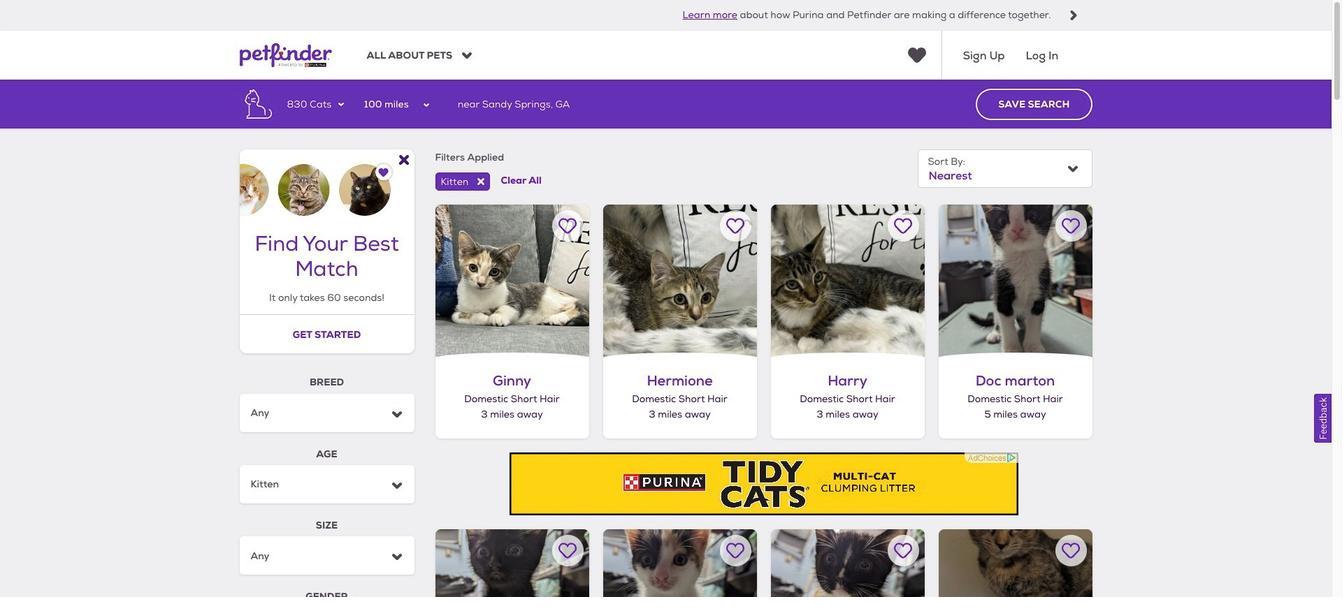 Task type: vqa. For each thing, say whether or not it's contained in the screenshot.
Favorite Cranz icon
no



Task type: describe. For each thing, give the bounding box(es) containing it.
harry, adoptable cat, kitten male domestic short hair, 3 miles away. image
[[771, 205, 925, 359]]

hermione, adoptable cat, kitten female domestic short hair, 3 miles away. image
[[603, 205, 757, 359]]

al large, adoptable cat, kitten male domestic short hair, 5 miles away. image
[[435, 530, 589, 598]]

doc marton, adoptable cat, kitten male domestic short hair, 5 miles away. image
[[939, 205, 1093, 359]]

petfinder home image
[[239, 31, 332, 80]]



Task type: locate. For each thing, give the bounding box(es) containing it.
lousia glasson, adoptable cat, kitten female domestic short hair, 5 miles away. image
[[603, 530, 757, 598]]

potential cat matches image
[[239, 150, 414, 216]]

girly, adoptable cat, kitten female domestic short hair, 5 miles away. image
[[939, 530, 1093, 598]]

main content
[[0, 80, 1332, 598]]

pc penhale, adoptable cat, kitten male domestic short hair, 5 miles away. image
[[771, 530, 925, 598]]

advertisement element
[[509, 453, 1018, 516]]

ginny, adoptable cat, kitten female domestic short hair, 3 miles away. image
[[435, 205, 589, 359]]



